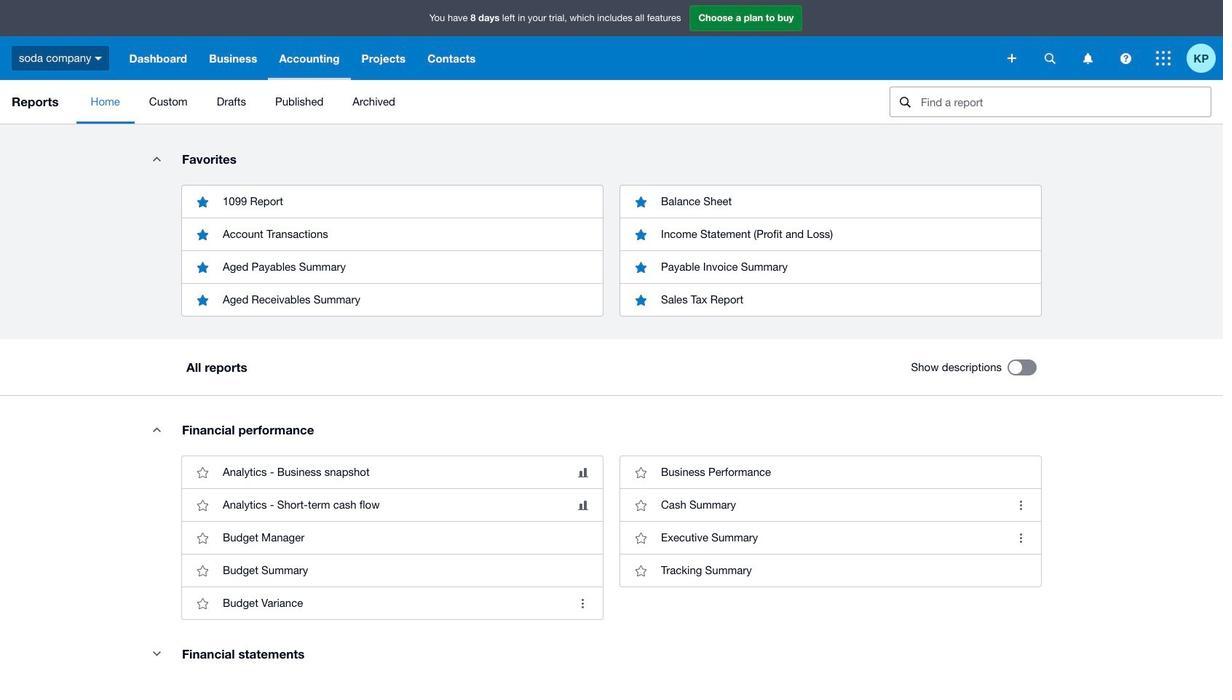 Task type: vqa. For each thing, say whether or not it's contained in the screenshot.
Remove Favorite icon
yes



Task type: locate. For each thing, give the bounding box(es) containing it.
1 expand report group image from the top
[[142, 144, 171, 173]]

remove favorite image
[[188, 187, 217, 216], [188, 220, 217, 249], [626, 253, 655, 282]]

banner
[[0, 0, 1223, 80]]

more options image
[[568, 589, 597, 618]]

svg image
[[1044, 53, 1055, 64], [1083, 53, 1093, 64], [1120, 53, 1131, 64], [1008, 54, 1016, 63], [95, 57, 102, 60]]

1 vertical spatial expand report group image
[[142, 415, 171, 444]]

favorite image
[[188, 458, 217, 487], [188, 491, 217, 520], [626, 491, 655, 520], [626, 556, 655, 586]]

remove favorite image
[[626, 187, 655, 216], [626, 220, 655, 249], [188, 253, 217, 282], [188, 285, 217, 315], [626, 285, 655, 315]]

0 vertical spatial expand report group image
[[142, 144, 171, 173]]

None field
[[890, 87, 1212, 117]]

menu
[[76, 80, 878, 124]]

2 expand report group image from the top
[[142, 415, 171, 444]]

collapse report group image
[[142, 639, 171, 669]]

favorite image
[[626, 458, 655, 487], [188, 524, 217, 553], [626, 524, 655, 553], [188, 556, 217, 586], [188, 589, 217, 618]]

2 vertical spatial remove favorite image
[[626, 253, 655, 282]]

expand report group image
[[142, 144, 171, 173], [142, 415, 171, 444]]

svg image
[[1156, 51, 1171, 66]]



Task type: describe. For each thing, give the bounding box(es) containing it.
0 vertical spatial remove favorite image
[[188, 187, 217, 216]]

1 vertical spatial remove favorite image
[[188, 220, 217, 249]]

Find a report text field
[[920, 87, 1211, 116]]



